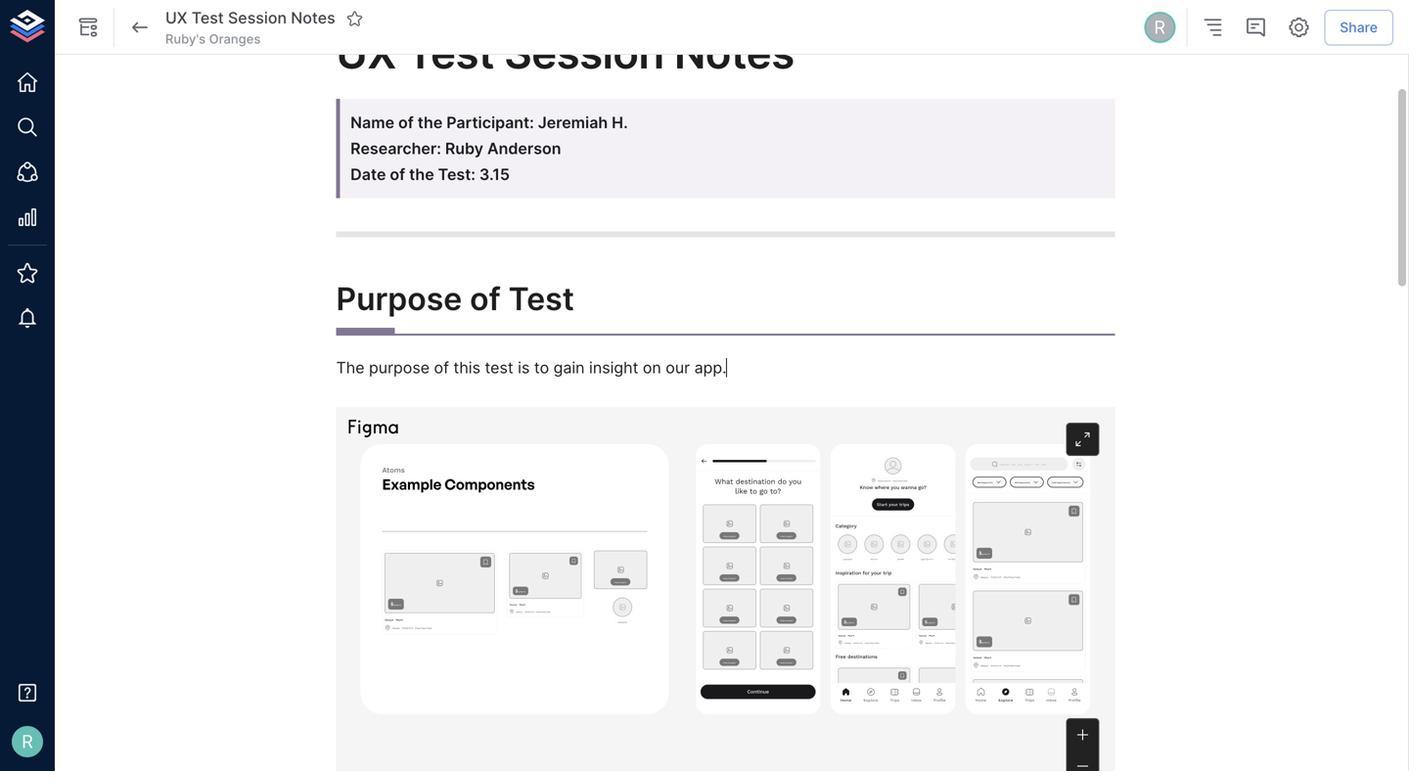 Task type: vqa. For each thing, say whether or not it's contained in the screenshot.
"Release Notes" image
no



Task type: describe. For each thing, give the bounding box(es) containing it.
name
[[351, 113, 395, 132]]

ruby's oranges link
[[165, 30, 261, 48]]

test:
[[438, 165, 476, 184]]

1 horizontal spatial r button
[[1142, 9, 1179, 46]]

1 horizontal spatial session
[[504, 27, 664, 79]]

table of contents image
[[1201, 16, 1225, 39]]

gain
[[554, 358, 585, 377]]

1 vertical spatial r button
[[6, 720, 49, 763]]

0 horizontal spatial test
[[192, 9, 224, 28]]

purpose
[[336, 280, 462, 318]]

go back image
[[128, 16, 152, 39]]

test
[[485, 358, 514, 377]]

on
[[643, 358, 661, 377]]

1 horizontal spatial r
[[1154, 16, 1166, 38]]

is
[[518, 358, 530, 377]]

ruby's oranges
[[165, 31, 261, 46]]

settings image
[[1287, 16, 1311, 39]]

2 horizontal spatial test
[[509, 280, 574, 318]]

h.
[[612, 113, 628, 132]]

show wiki image
[[76, 16, 100, 39]]

participant:
[[447, 113, 534, 132]]

comments image
[[1244, 16, 1268, 39]]

0 horizontal spatial ux
[[165, 9, 187, 28]]

0 horizontal spatial notes
[[291, 9, 335, 28]]

share
[[1340, 19, 1378, 35]]

1 horizontal spatial test
[[406, 27, 494, 79]]

oranges
[[209, 31, 261, 46]]



Task type: locate. For each thing, give the bounding box(es) containing it.
ruby
[[445, 139, 484, 158]]

of down the researcher:
[[390, 165, 405, 184]]

our
[[666, 358, 690, 377]]

0 horizontal spatial r button
[[6, 720, 49, 763]]

ux
[[165, 9, 187, 28], [336, 27, 396, 79]]

the
[[336, 358, 365, 377]]

ux up name
[[336, 27, 396, 79]]

test up ruby's oranges
[[192, 9, 224, 28]]

r button
[[1142, 9, 1179, 46], [6, 720, 49, 763]]

of up "test"
[[470, 280, 501, 318]]

0 vertical spatial r button
[[1142, 9, 1179, 46]]

0 horizontal spatial ux test session notes
[[165, 9, 335, 28]]

0 horizontal spatial session
[[228, 9, 287, 28]]

to
[[534, 358, 549, 377]]

name of the participant: jeremiah h. researcher: ruby anderson date of the test: 3.15
[[351, 113, 628, 184]]

anderson
[[487, 139, 561, 158]]

of left 'this'
[[434, 358, 449, 377]]

1 vertical spatial the
[[409, 165, 434, 184]]

0 vertical spatial the
[[418, 113, 443, 132]]

ux test session notes up jeremiah
[[336, 27, 794, 79]]

purpose of test
[[336, 280, 574, 318]]

this
[[454, 358, 481, 377]]

test up participant:
[[406, 27, 494, 79]]

of
[[398, 113, 414, 132], [390, 165, 405, 184], [470, 280, 501, 318], [434, 358, 449, 377]]

test up to
[[509, 280, 574, 318]]

session up oranges
[[228, 9, 287, 28]]

insight
[[589, 358, 639, 377]]

session
[[228, 9, 287, 28], [504, 27, 664, 79]]

ux up the ruby's
[[165, 9, 187, 28]]

the
[[418, 113, 443, 132], [409, 165, 434, 184]]

ux test session notes
[[165, 9, 335, 28], [336, 27, 794, 79]]

1 horizontal spatial notes
[[674, 27, 794, 79]]

0 vertical spatial r
[[1154, 16, 1166, 38]]

test
[[192, 9, 224, 28], [406, 27, 494, 79], [509, 280, 574, 318]]

share button
[[1325, 10, 1394, 45]]

0 horizontal spatial r
[[22, 731, 33, 753]]

1 horizontal spatial ux
[[336, 27, 396, 79]]

r
[[1154, 16, 1166, 38], [22, 731, 33, 753]]

the up the researcher:
[[418, 113, 443, 132]]

favorite image
[[346, 10, 364, 27]]

1 horizontal spatial ux test session notes
[[336, 27, 794, 79]]

1 vertical spatial r
[[22, 731, 33, 753]]

researcher:
[[351, 139, 441, 158]]

date
[[351, 165, 386, 184]]

notes
[[291, 9, 335, 28], [674, 27, 794, 79]]

the purpose of this test is to gain insight on our app.
[[336, 358, 727, 377]]

of up the researcher:
[[398, 113, 414, 132]]

purpose
[[369, 358, 430, 377]]

app.
[[695, 358, 727, 377]]

the left the "test:"
[[409, 165, 434, 184]]

ruby's
[[165, 31, 206, 46]]

ux test session notes up oranges
[[165, 9, 335, 28]]

3.15
[[480, 165, 510, 184]]

jeremiah
[[538, 113, 608, 132]]

session up jeremiah
[[504, 27, 664, 79]]



